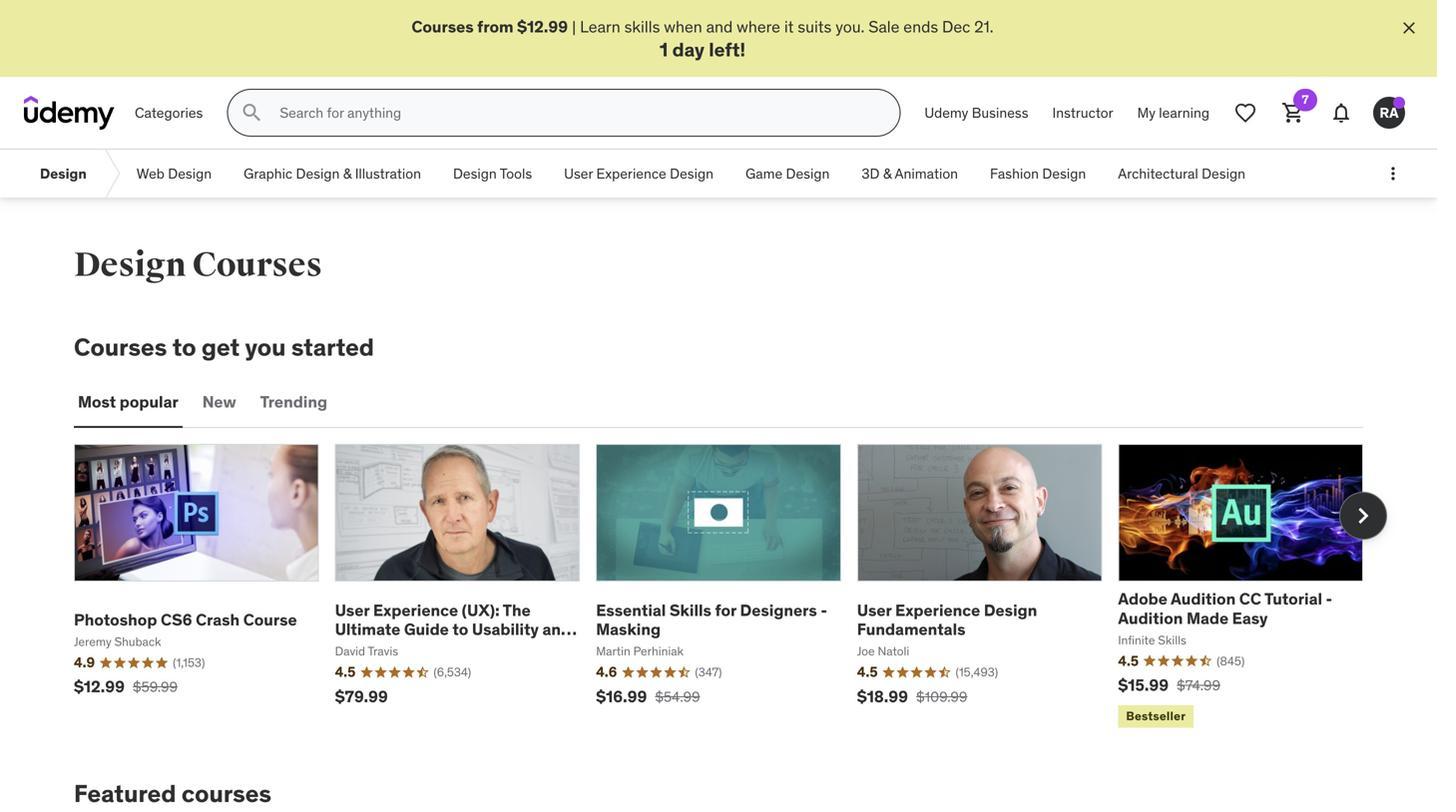Task type: vqa. For each thing, say whether or not it's contained in the screenshot.
Mastering Your Industry: Competitors, Products, & Suppliers link
no



Task type: describe. For each thing, give the bounding box(es) containing it.
user experience design fundamentals link
[[857, 600, 1037, 640]]

3d & animation
[[862, 165, 958, 183]]

- for adobe audition cc tutorial - audition made easy
[[1326, 589, 1333, 609]]

udemy business
[[924, 104, 1029, 122]]

suits
[[798, 16, 832, 37]]

(ux):
[[462, 600, 500, 621]]

the
[[503, 600, 531, 621]]

and inside "courses from $12.99 | learn skills when and where it suits you. sale ends dec 21. 1 day left!"
[[706, 16, 733, 37]]

ultimate
[[335, 619, 401, 640]]

designers
[[740, 600, 817, 621]]

trending button
[[256, 378, 331, 426]]

course
[[243, 610, 297, 630]]

categories button
[[123, 89, 215, 137]]

Search for anything text field
[[276, 96, 876, 130]]

courses from $12.99 | learn skills when and where it suits you. sale ends dec 21. 1 day left!
[[412, 16, 994, 61]]

arrow pointing to subcategory menu links image
[[103, 150, 121, 198]]

0 vertical spatial to
[[172, 333, 196, 362]]

experience for user experience (ux): the ultimate guide to usability and ux
[[373, 600, 458, 621]]

cc
[[1239, 589, 1261, 609]]

courses for to
[[74, 333, 167, 362]]

from
[[477, 16, 514, 37]]

experience for user experience design fundamentals
[[895, 600, 980, 621]]

21.
[[974, 16, 994, 37]]

essential skills for designers - masking link
[[596, 600, 827, 640]]

left!
[[709, 37, 746, 61]]

audition left made
[[1118, 608, 1183, 629]]

shopping cart with 7 items image
[[1281, 101, 1305, 125]]

my
[[1137, 104, 1156, 122]]

ux
[[335, 638, 358, 659]]

photoshop cs6 crash course link
[[74, 610, 297, 630]]

popular
[[119, 392, 178, 412]]

photoshop cs6 crash course
[[74, 610, 297, 630]]

skills
[[624, 16, 660, 37]]

7 link
[[1269, 89, 1317, 137]]

where
[[737, 16, 780, 37]]

day
[[672, 37, 705, 61]]

most popular
[[78, 392, 178, 412]]

sale
[[869, 16, 900, 37]]

essential
[[596, 600, 666, 621]]

1 & from the left
[[343, 165, 352, 183]]

tutorial
[[1264, 589, 1322, 609]]

wishlist image
[[1234, 101, 1257, 125]]

more subcategory menu links image
[[1383, 164, 1403, 184]]

graphic design & illustration link
[[228, 150, 437, 198]]

graphic
[[244, 165, 293, 183]]

|
[[572, 16, 576, 37]]

new
[[202, 392, 236, 412]]

user for user experience design
[[564, 165, 593, 183]]

crash
[[196, 610, 240, 630]]

featured courses
[[74, 779, 271, 809]]

2 & from the left
[[883, 165, 892, 183]]

fashion
[[990, 165, 1039, 183]]

architectural
[[1118, 165, 1198, 183]]

illustration
[[355, 165, 421, 183]]

guide
[[404, 619, 449, 640]]

architectural design
[[1118, 165, 1245, 183]]

instructor
[[1052, 104, 1113, 122]]

instructor link
[[1040, 89, 1125, 137]]

ra link
[[1365, 89, 1413, 137]]

web design
[[137, 165, 212, 183]]

courses to get you started
[[74, 333, 374, 362]]

user experience (ux): the ultimate guide to usability and ux
[[335, 600, 571, 659]]

web
[[137, 165, 165, 183]]

graphic design & illustration
[[244, 165, 421, 183]]

design link
[[24, 150, 103, 198]]

adobe audition cc tutorial - audition made easy
[[1118, 589, 1333, 629]]

learn
[[580, 16, 621, 37]]

usability
[[472, 619, 539, 640]]

most
[[78, 392, 116, 412]]

most popular button
[[74, 378, 182, 426]]

design tools link
[[437, 150, 548, 198]]

started
[[291, 333, 374, 362]]

my learning link
[[1125, 89, 1222, 137]]

easy
[[1232, 608, 1268, 629]]

game design link
[[730, 150, 846, 198]]

learning
[[1159, 104, 1210, 122]]



Task type: locate. For each thing, give the bounding box(es) containing it.
- inside adobe audition cc tutorial - audition made easy
[[1326, 589, 1333, 609]]

1 vertical spatial and
[[542, 619, 571, 640]]

user experience design
[[564, 165, 714, 183]]

user inside user experience (ux): the ultimate guide to usability and ux
[[335, 600, 370, 621]]

experience for user experience design
[[596, 165, 666, 183]]

&
[[343, 165, 352, 183], [883, 165, 892, 183]]

experience inside user experience design fundamentals
[[895, 600, 980, 621]]

1 horizontal spatial experience
[[596, 165, 666, 183]]

categories
[[135, 104, 203, 122]]

2 vertical spatial courses
[[74, 333, 167, 362]]

and
[[706, 16, 733, 37], [542, 619, 571, 640]]

-
[[1326, 589, 1333, 609], [821, 600, 827, 621]]

next image
[[1347, 500, 1379, 532]]

for
[[715, 600, 737, 621]]

architectural design link
[[1102, 150, 1261, 198]]

& right 3d
[[883, 165, 892, 183]]

1 horizontal spatial and
[[706, 16, 733, 37]]

0 horizontal spatial courses
[[74, 333, 167, 362]]

you have alerts image
[[1393, 97, 1405, 109]]

0 horizontal spatial experience
[[373, 600, 458, 621]]

fundamentals
[[857, 619, 966, 640]]

skills
[[670, 600, 712, 621]]

2 horizontal spatial user
[[857, 600, 892, 621]]

fashion design link
[[974, 150, 1102, 198]]

and inside user experience (ux): the ultimate guide to usability and ux
[[542, 619, 571, 640]]

to right guide
[[452, 619, 468, 640]]

masking
[[596, 619, 661, 640]]

to
[[172, 333, 196, 362], [452, 619, 468, 640]]

1 vertical spatial courses
[[192, 245, 322, 286]]

3d
[[862, 165, 880, 183]]

udemy
[[924, 104, 968, 122]]

0 horizontal spatial to
[[172, 333, 196, 362]]

user experience design link
[[548, 150, 730, 198]]

notifications image
[[1329, 101, 1353, 125]]

user inside user experience design fundamentals
[[857, 600, 892, 621]]

when
[[664, 16, 702, 37]]

1 vertical spatial to
[[452, 619, 468, 640]]

- for essential skills for designers - masking
[[821, 600, 827, 621]]

experience inside user experience (ux): the ultimate guide to usability and ux
[[373, 600, 458, 621]]

audition left cc
[[1171, 589, 1236, 609]]

& left illustration
[[343, 165, 352, 183]]

design tools
[[453, 165, 532, 183]]

- inside essential skills for designers - masking
[[821, 600, 827, 621]]

tools
[[500, 165, 532, 183]]

1 horizontal spatial to
[[452, 619, 468, 640]]

featured
[[74, 779, 176, 809]]

courses
[[182, 779, 271, 809]]

0 vertical spatial courses
[[412, 16, 474, 37]]

close image
[[1399, 18, 1419, 38]]

0 horizontal spatial -
[[821, 600, 827, 621]]

user for user experience design fundamentals
[[857, 600, 892, 621]]

to inside user experience (ux): the ultimate guide to usability and ux
[[452, 619, 468, 640]]

carousel element
[[74, 444, 1387, 732]]

courses up "you"
[[192, 245, 322, 286]]

courses for from
[[412, 16, 474, 37]]

and right the
[[542, 619, 571, 640]]

user experience (ux): the ultimate guide to usability and ux link
[[335, 600, 577, 659]]

design inside 'link'
[[40, 165, 87, 183]]

courses up the most popular
[[74, 333, 167, 362]]

0 horizontal spatial user
[[335, 600, 370, 621]]

3d & animation link
[[846, 150, 974, 198]]

user right designers
[[857, 600, 892, 621]]

it
[[784, 16, 794, 37]]

1 horizontal spatial -
[[1326, 589, 1333, 609]]

web design link
[[121, 150, 228, 198]]

business
[[972, 104, 1029, 122]]

game design
[[745, 165, 830, 183]]

2 horizontal spatial experience
[[895, 600, 980, 621]]

get
[[202, 333, 240, 362]]

animation
[[895, 165, 958, 183]]

audition
[[1171, 589, 1236, 609], [1118, 608, 1183, 629]]

0 horizontal spatial &
[[343, 165, 352, 183]]

and up left!
[[706, 16, 733, 37]]

my learning
[[1137, 104, 1210, 122]]

game
[[745, 165, 783, 183]]

ends
[[903, 16, 938, 37]]

design inside user experience design fundamentals
[[984, 600, 1037, 621]]

essential skills for designers - masking
[[596, 600, 827, 640]]

to left get
[[172, 333, 196, 362]]

1 horizontal spatial &
[[883, 165, 892, 183]]

you.
[[836, 16, 865, 37]]

new button
[[198, 378, 240, 426]]

cs6
[[161, 610, 192, 630]]

user down search for anything text field at the top
[[564, 165, 593, 183]]

0 horizontal spatial and
[[542, 619, 571, 640]]

adobe audition cc tutorial - audition made easy link
[[1118, 589, 1333, 629]]

1 horizontal spatial user
[[564, 165, 593, 183]]

1
[[660, 37, 668, 61]]

dec
[[942, 16, 970, 37]]

submit search image
[[240, 101, 264, 125]]

1 horizontal spatial courses
[[192, 245, 322, 286]]

courses inside "courses from $12.99 | learn skills when and where it suits you. sale ends dec 21. 1 day left!"
[[412, 16, 474, 37]]

courses
[[412, 16, 474, 37], [192, 245, 322, 286], [74, 333, 167, 362]]

- right "tutorial"
[[1326, 589, 1333, 609]]

$12.99
[[517, 16, 568, 37]]

design courses
[[74, 245, 322, 286]]

- right designers
[[821, 600, 827, 621]]

trending
[[260, 392, 327, 412]]

you
[[245, 333, 286, 362]]

7
[[1302, 92, 1309, 107]]

udemy image
[[24, 96, 115, 130]]

fashion design
[[990, 165, 1086, 183]]

user
[[564, 165, 593, 183], [335, 600, 370, 621], [857, 600, 892, 621]]

user for user experience (ux): the ultimate guide to usability and ux
[[335, 600, 370, 621]]

adobe
[[1118, 589, 1168, 609]]

udemy business link
[[912, 89, 1040, 137]]

0 vertical spatial and
[[706, 16, 733, 37]]

design
[[40, 165, 87, 183], [168, 165, 212, 183], [296, 165, 340, 183], [453, 165, 497, 183], [670, 165, 714, 183], [786, 165, 830, 183], [1042, 165, 1086, 183], [1202, 165, 1245, 183], [74, 245, 186, 286], [984, 600, 1037, 621]]

ra
[[1380, 104, 1399, 122]]

user up ux
[[335, 600, 370, 621]]

user experience design fundamentals
[[857, 600, 1037, 640]]

photoshop
[[74, 610, 157, 630]]

made
[[1187, 608, 1229, 629]]

2 horizontal spatial courses
[[412, 16, 474, 37]]

courses left from
[[412, 16, 474, 37]]



